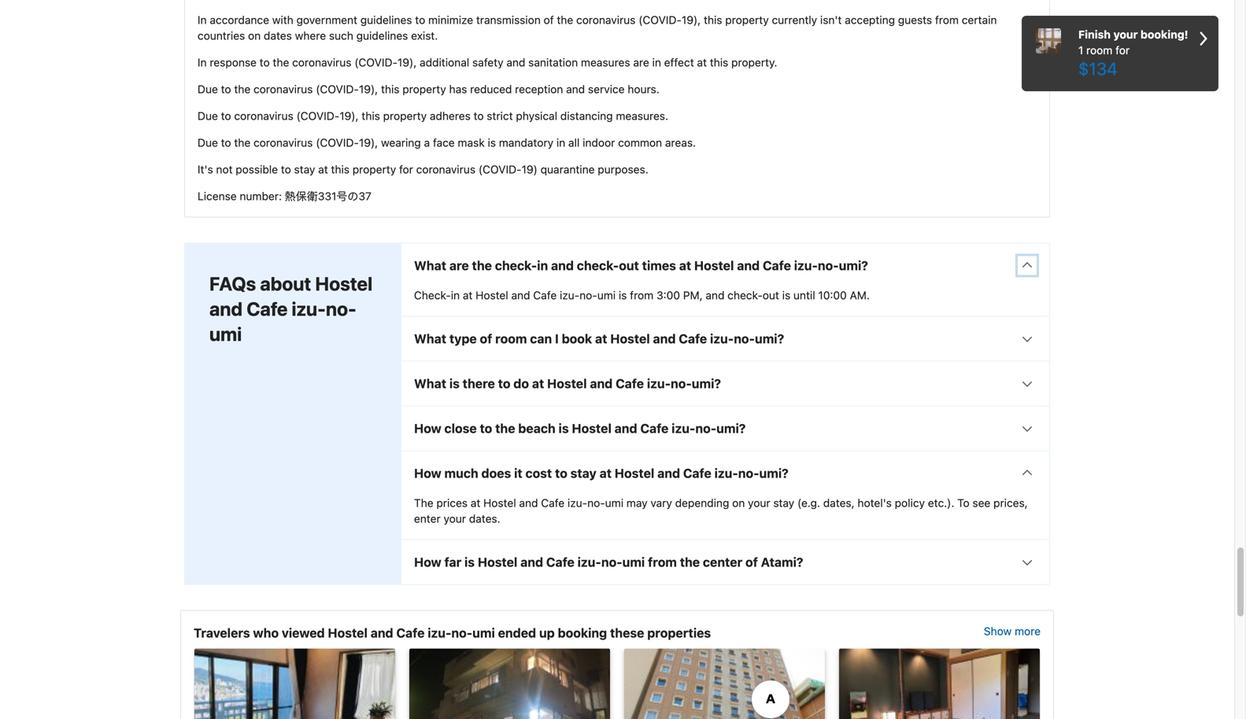 Task type: vqa. For each thing, say whether or not it's contained in the screenshot.
Nov to the right
no



Task type: locate. For each thing, give the bounding box(es) containing it.
0 vertical spatial on
[[248, 29, 261, 42]]

in up type
[[451, 289, 460, 302]]

out left until
[[763, 289, 780, 302]]

and up what type of room can i book at hostel and cafe izu-no-umi? dropdown button
[[737, 258, 760, 273]]

beach
[[518, 421, 556, 436]]

2 vertical spatial due
[[198, 136, 218, 149]]

is down "what are the check-in and check-out times at hostel and cafe izu-no-umi?"
[[619, 289, 627, 302]]

2 what from the top
[[414, 331, 447, 346]]

guidelines right "such"
[[356, 29, 408, 42]]

this inside in accordance with government guidelines to minimize transmission of the coronavirus (covid-19), this property currently isn't accepting guests from certain countries on dates where such guidelines exist.
[[704, 13, 723, 26]]

distancing
[[561, 109, 613, 122]]

1 vertical spatial in
[[198, 56, 207, 69]]

0 horizontal spatial of
[[480, 331, 492, 346]]

3:00 pm,
[[657, 289, 703, 302]]

isn't
[[821, 13, 842, 26]]

the left center
[[680, 555, 700, 570]]

from down "what are the check-in and check-out times at hostel and cafe izu-no-umi?"
[[630, 289, 654, 302]]

stay inside the prices at hostel and cafe izu-no-umi may vary depending on your stay (e.g. dates, hotel's policy etc.). to see prices, enter your dates.
[[774, 497, 795, 510]]

on down the accordance in the left of the page
[[248, 29, 261, 42]]

2 due from the top
[[198, 109, 218, 122]]

3 what from the top
[[414, 376, 447, 391]]

does
[[482, 466, 511, 481]]

umi inside dropdown button
[[623, 555, 645, 570]]

of
[[544, 13, 554, 26], [480, 331, 492, 346], [746, 555, 758, 570]]

of right center
[[746, 555, 758, 570]]

at right book
[[595, 331, 607, 346]]

1 horizontal spatial stay
[[571, 466, 597, 481]]

in inside dropdown button
[[537, 258, 548, 273]]

check-
[[495, 258, 537, 273], [577, 258, 619, 273], [728, 289, 763, 302]]

umi for check-in at hostel and cafe izu-no-umi is from 3:00 pm, and check-out is until 10:00 am.
[[598, 289, 616, 302]]

what left there
[[414, 376, 447, 391]]

izu- down the how much does it cost to stay at hostel and cafe izu-no-umi?
[[568, 497, 588, 510]]

what left type
[[414, 331, 447, 346]]

and up ended
[[521, 555, 543, 570]]

check- up check-in at hostel and cafe izu-no-umi is from 3:00 pm, and check-out is until 10:00 am. on the top of the page
[[577, 258, 619, 273]]

book
[[562, 331, 592, 346]]

what up check-
[[414, 258, 447, 273]]

1 vertical spatial are
[[450, 258, 469, 273]]

show
[[984, 625, 1012, 638]]

in left effect
[[653, 56, 661, 69]]

umi up what type of room can i book at hostel and cafe izu-no-umi?
[[598, 289, 616, 302]]

izu- up the prices at hostel and cafe izu-no-umi may vary depending on your stay (e.g. dates, hotel's policy etc.). to see prices, enter your dates.
[[715, 466, 738, 481]]

government
[[297, 13, 358, 26]]

safety
[[472, 56, 504, 69]]

how left close
[[414, 421, 442, 436]]

at up dates.
[[471, 497, 481, 510]]

reduced
[[470, 83, 512, 96]]

umi inside the prices at hostel and cafe izu-no-umi may vary depending on your stay (e.g. dates, hotel's policy etc.). to see prices, enter your dates.
[[605, 497, 624, 510]]

1 vertical spatial how
[[414, 466, 442, 481]]

how much does it cost to stay at hostel and cafe izu-no-umi? button
[[402, 452, 1050, 496]]

in response to the coronavirus (covid-19), additional safety and sanitation measures are in effect at this property.
[[198, 56, 778, 69]]

cafe inside what type of room can i book at hostel and cafe izu-no-umi? dropdown button
[[679, 331, 707, 346]]

check- up can
[[495, 258, 537, 273]]

is right mask
[[488, 136, 496, 149]]

1 vertical spatial on
[[732, 497, 745, 510]]

the inside in accordance with government guidelines to minimize transmission of the coronavirus (covid-19), this property currently isn't accepting guests from certain countries on dates where such guidelines exist.
[[557, 13, 574, 26]]

to
[[958, 497, 970, 510]]

at
[[697, 56, 707, 69], [318, 163, 328, 176], [679, 258, 692, 273], [463, 289, 473, 302], [595, 331, 607, 346], [532, 376, 544, 391], [600, 466, 612, 481], [471, 497, 481, 510]]

umi down the may
[[623, 555, 645, 570]]

0 horizontal spatial for
[[399, 163, 413, 176]]

it
[[514, 466, 523, 481]]

from inside dropdown button
[[648, 555, 677, 570]]

do
[[514, 376, 529, 391]]

no- inside how much does it cost to stay at hostel and cafe izu-no-umi? dropdown button
[[738, 466, 760, 481]]

1 vertical spatial your
[[748, 497, 771, 510]]

izu- down about
[[292, 298, 326, 320]]

0 vertical spatial your
[[1114, 28, 1138, 41]]

(covid-
[[639, 13, 682, 26], [355, 56, 398, 69], [316, 83, 359, 96], [297, 109, 340, 122], [316, 136, 359, 149], [479, 163, 522, 176]]

enter
[[414, 513, 441, 526]]

0 vertical spatial how
[[414, 421, 442, 436]]

room left can
[[495, 331, 527, 346]]

what inside what type of room can i book at hostel and cafe izu-no-umi? dropdown button
[[414, 331, 447, 346]]

property up property.
[[726, 13, 769, 26]]

0 horizontal spatial check-
[[495, 258, 537, 273]]

19), inside in accordance with government guidelines to minimize transmission of the coronavirus (covid-19), this property currently isn't accepting guests from certain countries on dates where such guidelines exist.
[[682, 13, 701, 26]]

(e.g.
[[798, 497, 821, 510]]

1
[[1079, 44, 1084, 57]]

and inside the "how close to the beach is hostel and cafe izu-no-umi?" dropdown button
[[615, 421, 638, 436]]

1 in from the top
[[198, 13, 207, 26]]

1 what from the top
[[414, 258, 447, 273]]

from
[[935, 13, 959, 26], [630, 289, 654, 302], [648, 555, 677, 570]]

0 vertical spatial in
[[198, 13, 207, 26]]

0 vertical spatial what
[[414, 258, 447, 273]]

what inside what are the check-in and check-out times at hostel and cafe izu-no-umi? dropdown button
[[414, 258, 447, 273]]

may
[[627, 497, 648, 510]]

in accordance with government guidelines to minimize transmission of the coronavirus (covid-19), this property currently isn't accepting guests from certain countries on dates where such guidelines exist.
[[198, 13, 997, 42]]

izu- up book
[[560, 289, 580, 302]]

what
[[414, 258, 447, 273], [414, 331, 447, 346], [414, 376, 447, 391]]

1 vertical spatial room
[[495, 331, 527, 346]]

property up due to coronavirus (covid-19), this property adheres to strict physical distancing measures. at the top
[[403, 83, 446, 96]]

to inside how much does it cost to stay at hostel and cafe izu-no-umi? dropdown button
[[555, 466, 568, 481]]

from right guests
[[935, 13, 959, 26]]

10:00 am.
[[819, 289, 870, 302]]

how up the
[[414, 466, 442, 481]]

and up 'distancing'
[[566, 83, 585, 96]]

0 vertical spatial for
[[1116, 44, 1130, 57]]

hostel up dates.
[[484, 497, 516, 510]]

finish your booking! 1 room for $134
[[1079, 28, 1189, 79]]

on inside the prices at hostel and cafe izu-no-umi may vary depending on your stay (e.g. dates, hotel's policy etc.). to see prices, enter your dates.
[[732, 497, 745, 510]]

cafe inside faqs about hostel and cafe izu-no- umi
[[247, 298, 288, 320]]

1 horizontal spatial of
[[544, 13, 554, 26]]

0 vertical spatial from
[[935, 13, 959, 26]]

2 horizontal spatial stay
[[774, 497, 795, 510]]

to
[[415, 13, 425, 26], [260, 56, 270, 69], [221, 83, 231, 96], [221, 109, 231, 122], [474, 109, 484, 122], [221, 136, 231, 149], [281, 163, 291, 176], [498, 376, 511, 391], [480, 421, 492, 436], [555, 466, 568, 481]]

are up hours.
[[633, 56, 650, 69]]

out inside what are the check-in and check-out times at hostel and cafe izu-no-umi? dropdown button
[[619, 258, 639, 273]]

at up 熱保衛331号の37
[[318, 163, 328, 176]]

additional
[[420, 56, 470, 69]]

2 how from the top
[[414, 466, 442, 481]]

2 horizontal spatial your
[[1114, 28, 1138, 41]]

stay right cost on the bottom of the page
[[571, 466, 597, 481]]

cafe inside what are the check-in and check-out times at hostel and cafe izu-no-umi? dropdown button
[[763, 258, 791, 273]]

umi left the may
[[605, 497, 624, 510]]

your down how much does it cost to stay at hostel and cafe izu-no-umi? dropdown button
[[748, 497, 771, 510]]

and down "3:00 pm,"
[[653, 331, 676, 346]]

1 how from the top
[[414, 421, 442, 436]]

1 vertical spatial what
[[414, 331, 447, 346]]

and up the how much does it cost to stay at hostel and cafe izu-no-umi?
[[615, 421, 638, 436]]

room inside finish your booking! 1 room for $134
[[1087, 44, 1113, 57]]

umi for the prices at hostel and cafe izu-no-umi may vary depending on your stay (e.g. dates, hotel's policy etc.). to see prices, enter your dates.
[[605, 497, 624, 510]]

19)
[[522, 163, 538, 176]]

how left far
[[414, 555, 442, 570]]

the down dates
[[273, 56, 289, 69]]

cafe inside how much does it cost to stay at hostel and cafe izu-no-umi? dropdown button
[[683, 466, 712, 481]]

and down cost on the bottom of the page
[[519, 497, 538, 510]]

check-in at hostel and cafe izu-no-umi is from 3:00 pm, and check-out is until 10:00 am.
[[414, 289, 870, 302]]

out left times
[[619, 258, 639, 273]]

0 vertical spatial out
[[619, 258, 639, 273]]

in up countries
[[198, 13, 207, 26]]

i
[[555, 331, 559, 346]]

of inside in accordance with government guidelines to minimize transmission of the coronavirus (covid-19), this property currently isn't accepting guests from certain countries on dates where such guidelines exist.
[[544, 13, 554, 26]]

how close to the beach is hostel and cafe izu-no-umi?
[[414, 421, 746, 436]]

dates
[[264, 29, 292, 42]]

is right far
[[465, 555, 475, 570]]

0 vertical spatial of
[[544, 13, 554, 26]]

2 vertical spatial what
[[414, 376, 447, 391]]

from down vary
[[648, 555, 677, 570]]

19),
[[682, 13, 701, 26], [398, 56, 417, 69], [359, 83, 378, 96], [340, 109, 359, 122], [359, 136, 378, 149]]

no- inside faqs about hostel and cafe izu-no- umi
[[326, 298, 357, 320]]

1 horizontal spatial for
[[1116, 44, 1130, 57]]

and down what are the check-in and check-out times at hostel and cafe izu-no-umi? dropdown button
[[706, 289, 725, 302]]

for up $134
[[1116, 44, 1130, 57]]

1 vertical spatial from
[[630, 289, 654, 302]]

see
[[973, 497, 991, 510]]

in inside in accordance with government guidelines to minimize transmission of the coronavirus (covid-19), this property currently isn't accepting guests from certain countries on dates where such guidelines exist.
[[198, 13, 207, 26]]

property.
[[732, 56, 778, 69]]

1 vertical spatial for
[[399, 163, 413, 176]]

hostel up the how much does it cost to stay at hostel and cafe izu-no-umi?
[[572, 421, 612, 436]]

1 vertical spatial due
[[198, 109, 218, 122]]

umi for travelers who viewed hostel and cafe izu-no-umi ended up booking these properties
[[473, 626, 495, 641]]

izu- inside faqs about hostel and cafe izu-no- umi
[[292, 298, 326, 320]]

0 vertical spatial room
[[1087, 44, 1113, 57]]

faqs
[[209, 273, 256, 295]]

hostel down check-in at hostel and cafe izu-no-umi is from 3:00 pm, and check-out is until 10:00 am. on the top of the page
[[610, 331, 650, 346]]

purposes.
[[598, 163, 649, 176]]

izu- up what is there to do at hostel and cafe izu-no-umi? dropdown button
[[710, 331, 734, 346]]

hostel right viewed
[[328, 626, 368, 641]]

to inside the "how close to the beach is hostel and cafe izu-no-umi?" dropdown button
[[480, 421, 492, 436]]

hostel up the may
[[615, 466, 655, 481]]

0 vertical spatial stay
[[294, 163, 315, 176]]

1 vertical spatial stay
[[571, 466, 597, 481]]

hostel right about
[[315, 273, 373, 295]]

indoor
[[583, 136, 615, 149]]

izu- up until
[[794, 258, 818, 273]]

stay
[[294, 163, 315, 176], [571, 466, 597, 481], [774, 497, 795, 510]]

hostel right far
[[478, 555, 518, 570]]

and inside faqs about hostel and cafe izu-no- umi
[[209, 298, 243, 320]]

property up wearing
[[383, 109, 427, 122]]

in up can
[[537, 258, 548, 273]]

0 horizontal spatial out
[[619, 258, 639, 273]]

due
[[198, 83, 218, 96], [198, 109, 218, 122], [198, 136, 218, 149]]

umi down faqs
[[209, 323, 242, 345]]

at inside the prices at hostel and cafe izu-no-umi may vary depending on your stay (e.g. dates, hotel's policy etc.). to see prices, enter your dates.
[[471, 497, 481, 510]]

no- inside the prices at hostel and cafe izu-no-umi may vary depending on your stay (e.g. dates, hotel's policy etc.). to see prices, enter your dates.
[[588, 497, 605, 510]]

1 vertical spatial out
[[763, 289, 780, 302]]

the up sanitation
[[557, 13, 574, 26]]

umi left ended
[[473, 626, 495, 641]]

strict
[[487, 109, 513, 122]]

this
[[704, 13, 723, 26], [710, 56, 729, 69], [381, 83, 400, 96], [362, 109, 380, 122], [331, 163, 350, 176]]

1 horizontal spatial room
[[1087, 44, 1113, 57]]

2 vertical spatial stay
[[774, 497, 795, 510]]

of right transmission
[[544, 13, 554, 26]]

due for due to the coronavirus (covid-19), this property has reduced reception and service hours.
[[198, 83, 218, 96]]

0 horizontal spatial are
[[450, 258, 469, 273]]

0 horizontal spatial room
[[495, 331, 527, 346]]

and down faqs
[[209, 298, 243, 320]]

and inside what is there to do at hostel and cafe izu-no-umi? dropdown button
[[590, 376, 613, 391]]

in
[[198, 13, 207, 26], [198, 56, 207, 69]]

hostel
[[695, 258, 734, 273], [315, 273, 373, 295], [476, 289, 508, 302], [610, 331, 650, 346], [547, 376, 587, 391], [572, 421, 612, 436], [615, 466, 655, 481], [484, 497, 516, 510], [478, 555, 518, 570], [328, 626, 368, 641]]

stay up the license number: 熱保衛331号の37
[[294, 163, 315, 176]]

your down 'prices'
[[444, 513, 466, 526]]

your right "finish"
[[1114, 28, 1138, 41]]

1 horizontal spatial are
[[633, 56, 650, 69]]

areas.
[[665, 136, 696, 149]]

response
[[210, 56, 257, 69]]

3 due from the top
[[198, 136, 218, 149]]

0 vertical spatial due
[[198, 83, 218, 96]]

at right effect
[[697, 56, 707, 69]]

1 horizontal spatial on
[[732, 497, 745, 510]]

no- inside what are the check-in and check-out times at hostel and cafe izu-no-umi? dropdown button
[[818, 258, 839, 273]]

how for how much does it cost to stay at hostel and cafe izu-no-umi?
[[414, 466, 442, 481]]

2 vertical spatial of
[[746, 555, 758, 570]]

for down wearing
[[399, 163, 413, 176]]

in for in accordance with government guidelines to minimize transmission of the coronavirus (covid-19), this property currently isn't accepting guests from certain countries on dates where such guidelines exist.
[[198, 13, 207, 26]]

travelers
[[194, 626, 250, 641]]

are up check-
[[450, 258, 469, 273]]

hostel inside faqs about hostel and cafe izu-no- umi
[[315, 273, 373, 295]]

1 horizontal spatial out
[[763, 289, 780, 302]]

possible
[[236, 163, 278, 176]]

coronavirus inside in accordance with government guidelines to minimize transmission of the coronavirus (covid-19), this property currently isn't accepting guests from certain countries on dates where such guidelines exist.
[[576, 13, 636, 26]]

sanitation
[[529, 56, 578, 69]]

coronavirus
[[576, 13, 636, 26], [292, 56, 352, 69], [254, 83, 313, 96], [234, 109, 294, 122], [254, 136, 313, 149], [416, 163, 476, 176]]

and inside the prices at hostel and cafe izu-no-umi may vary depending on your stay (e.g. dates, hotel's policy etc.). to see prices, enter your dates.
[[519, 497, 538, 510]]

stay inside dropdown button
[[571, 466, 597, 481]]

to inside in accordance with government guidelines to minimize transmission of the coronavirus (covid-19), this property currently isn't accepting guests from certain countries on dates where such guidelines exist.
[[415, 13, 425, 26]]

umi
[[598, 289, 616, 302], [209, 323, 242, 345], [605, 497, 624, 510], [623, 555, 645, 570], [473, 626, 495, 641]]

on
[[248, 29, 261, 42], [732, 497, 745, 510]]

rightchevron image
[[1200, 27, 1208, 50]]

the left beach on the left bottom of the page
[[495, 421, 515, 436]]

0 vertical spatial are
[[633, 56, 650, 69]]

how
[[414, 421, 442, 436], [414, 466, 442, 481], [414, 555, 442, 570]]

mandatory
[[499, 136, 554, 149]]

1 due from the top
[[198, 83, 218, 96]]

are inside what are the check-in and check-out times at hostel and cafe izu-no-umi? dropdown button
[[450, 258, 469, 273]]

no- inside what is there to do at hostel and cafe izu-no-umi? dropdown button
[[671, 376, 692, 391]]

熱保衛331号の37
[[285, 190, 372, 203]]

0 horizontal spatial on
[[248, 29, 261, 42]]

cafe inside the prices at hostel and cafe izu-no-umi may vary depending on your stay (e.g. dates, hotel's policy etc.). to see prices, enter your dates.
[[541, 497, 565, 510]]

is left there
[[450, 376, 460, 391]]

stay left (e.g.
[[774, 497, 795, 510]]

2 vertical spatial how
[[414, 555, 442, 570]]

how for how close to the beach is hostel and cafe izu-no-umi?
[[414, 421, 442, 436]]

(covid- inside in accordance with government guidelines to minimize transmission of the coronavirus (covid-19), this property currently isn't accepting guests from certain countries on dates where such guidelines exist.
[[639, 13, 682, 26]]

prices
[[437, 497, 468, 510]]

etc.).
[[928, 497, 955, 510]]

2 in from the top
[[198, 56, 207, 69]]

2 vertical spatial your
[[444, 513, 466, 526]]

umi? up the "how close to the beach is hostel and cafe izu-no-umi?" dropdown button
[[692, 376, 721, 391]]

what inside what is there to do at hostel and cafe izu-no-umi? dropdown button
[[414, 376, 447, 391]]

what type of room can i book at hostel and cafe izu-no-umi? button
[[402, 317, 1050, 361]]

3 how from the top
[[414, 555, 442, 570]]

0 horizontal spatial your
[[444, 513, 466, 526]]

and right viewed
[[371, 626, 393, 641]]

check-
[[414, 289, 451, 302]]

all
[[569, 136, 580, 149]]

and up vary
[[658, 466, 680, 481]]

and down what type of room can i book at hostel and cafe izu-no-umi?
[[590, 376, 613, 391]]

and right safety
[[507, 56, 526, 69]]

and inside what type of room can i book at hostel and cafe izu-no-umi? dropdown button
[[653, 331, 676, 346]]

on inside in accordance with government guidelines to minimize transmission of the coronavirus (covid-19), this property currently isn't accepting guests from certain countries on dates where such guidelines exist.
[[248, 29, 261, 42]]

what for what is there to do at hostel and cafe izu-no-umi?
[[414, 376, 447, 391]]

guidelines up exist.
[[361, 13, 412, 26]]

umi?
[[839, 258, 868, 273], [755, 331, 784, 346], [692, 376, 721, 391], [717, 421, 746, 436], [760, 466, 789, 481]]

2 vertical spatial from
[[648, 555, 677, 570]]

property
[[726, 13, 769, 26], [403, 83, 446, 96], [383, 109, 427, 122], [353, 163, 396, 176]]

0 horizontal spatial stay
[[294, 163, 315, 176]]



Task type: describe. For each thing, give the bounding box(es) containing it.
how much does it cost to stay at hostel and cafe izu-no-umi?
[[414, 466, 789, 481]]

much
[[445, 466, 479, 481]]

about
[[260, 273, 311, 295]]

it's not possible to stay at this property for coronavirus (covid-19) quarantine purposes.
[[198, 163, 649, 176]]

hotel's
[[858, 497, 892, 510]]

and inside how far is hostel and cafe izu-no-umi from the center of atami? dropdown button
[[521, 555, 543, 570]]

booking!
[[1141, 28, 1189, 41]]

prices,
[[994, 497, 1028, 510]]

what are the check-in and check-out times at hostel and cafe izu-no-umi? button
[[402, 244, 1050, 288]]

the prices at hostel and cafe izu-no-umi may vary depending on your stay (e.g. dates, hotel's policy etc.). to see prices, enter your dates.
[[414, 497, 1028, 526]]

finish
[[1079, 28, 1111, 41]]

no- inside the "how close to the beach is hostel and cafe izu-no-umi?" dropdown button
[[696, 421, 717, 436]]

hostel up "3:00 pm,"
[[695, 258, 734, 273]]

measures
[[581, 56, 630, 69]]

and up i in the top left of the page
[[551, 258, 574, 273]]

due to the coronavirus (covid-19), this property has reduced reception and service hours.
[[198, 83, 660, 96]]

dates,
[[824, 497, 855, 510]]

cafe inside how far is hostel and cafe izu-no-umi from the center of atami? dropdown button
[[546, 555, 575, 570]]

umi? up the prices at hostel and cafe izu-no-umi may vary depending on your stay (e.g. dates, hotel's policy etc.). to see prices, enter your dates.
[[760, 466, 789, 481]]

currently
[[772, 13, 818, 26]]

more
[[1015, 625, 1041, 638]]

the up possible
[[234, 136, 251, 149]]

due to coronavirus (covid-19), this property adheres to strict physical distancing measures.
[[198, 109, 669, 122]]

property inside in accordance with government guidelines to minimize transmission of the coronavirus (covid-19), this property currently isn't accepting guests from certain countries on dates where such guidelines exist.
[[726, 13, 769, 26]]

in left all
[[557, 136, 566, 149]]

izu- down what type of room can i book at hostel and cafe izu-no-umi?
[[647, 376, 671, 391]]

izu- down what is there to do at hostel and cafe izu-no-umi? dropdown button
[[672, 421, 696, 436]]

mask
[[458, 136, 485, 149]]

what is there to do at hostel and cafe izu-no-umi? button
[[402, 362, 1050, 406]]

service
[[588, 83, 625, 96]]

2 horizontal spatial of
[[746, 555, 758, 570]]

reception
[[515, 83, 563, 96]]

property down wearing
[[353, 163, 396, 176]]

no- inside what type of room can i book at hostel and cafe izu-no-umi? dropdown button
[[734, 331, 755, 346]]

with
[[272, 13, 294, 26]]

umi? up 10:00 am.
[[839, 258, 868, 273]]

depending
[[675, 497, 730, 510]]

cafe inside what is there to do at hostel and cafe izu-no-umi? dropdown button
[[616, 376, 644, 391]]

a
[[424, 136, 430, 149]]

1 vertical spatial guidelines
[[356, 29, 408, 42]]

umi? down what is there to do at hostel and cafe izu-no-umi? dropdown button
[[717, 421, 746, 436]]

umi for how far is hostel and cafe izu-no-umi from the center of atami?
[[623, 555, 645, 570]]

in for in response to the coronavirus (covid-19), additional safety and sanitation measures are in effect at this property.
[[198, 56, 207, 69]]

who
[[253, 626, 279, 641]]

cost
[[526, 466, 552, 481]]

ended
[[498, 626, 536, 641]]

is right beach on the left bottom of the page
[[559, 421, 569, 436]]

up
[[539, 626, 555, 641]]

license
[[198, 190, 237, 203]]

dates.
[[469, 513, 501, 526]]

what are the check-in and check-out times at hostel and cafe izu-no-umi?
[[414, 258, 868, 273]]

where
[[295, 29, 326, 42]]

face
[[433, 136, 455, 149]]

vary
[[651, 497, 672, 510]]

at right do at the bottom left of the page
[[532, 376, 544, 391]]

the up type
[[472, 258, 492, 273]]

cafe inside the "how close to the beach is hostel and cafe izu-no-umi?" dropdown button
[[641, 421, 669, 436]]

1 horizontal spatial your
[[748, 497, 771, 510]]

accepting
[[845, 13, 895, 26]]

there
[[463, 376, 495, 391]]

from inside in accordance with government guidelines to minimize transmission of the coronavirus (covid-19), this property currently isn't accepting guests from certain countries on dates where such guidelines exist.
[[935, 13, 959, 26]]

at right times
[[679, 258, 692, 273]]

room inside dropdown button
[[495, 331, 527, 346]]

exist.
[[411, 29, 438, 42]]

to inside what is there to do at hostel and cafe izu-no-umi? dropdown button
[[498, 376, 511, 391]]

it's
[[198, 163, 213, 176]]

at down 'how close to the beach is hostel and cafe izu-no-umi?'
[[600, 466, 612, 481]]

your inside finish your booking! 1 room for $134
[[1114, 28, 1138, 41]]

wearing
[[381, 136, 421, 149]]

such
[[329, 29, 353, 42]]

and up can
[[511, 289, 530, 302]]

what type of room can i book at hostel and cafe izu-no-umi?
[[414, 331, 784, 346]]

due for due to coronavirus (covid-19), this property adheres to strict physical distancing measures.
[[198, 109, 218, 122]]

0 vertical spatial guidelines
[[361, 13, 412, 26]]

physical
[[516, 109, 558, 122]]

izu- inside the prices at hostel and cafe izu-no-umi may vary depending on your stay (e.g. dates, hotel's policy etc.). to see prices, enter your dates.
[[568, 497, 588, 510]]

countries
[[198, 29, 245, 42]]

for inside finish your booking! 1 room for $134
[[1116, 44, 1130, 57]]

how far is hostel and cafe izu-no-umi from the center of atami?
[[414, 555, 804, 570]]

times
[[642, 258, 676, 273]]

and inside how much does it cost to stay at hostel and cafe izu-no-umi? dropdown button
[[658, 466, 680, 481]]

due for due to the coronavirus (covid-19), wearing a face mask is mandatory in all indoor common areas.
[[198, 136, 218, 149]]

2 horizontal spatial check-
[[728, 289, 763, 302]]

common
[[618, 136, 662, 149]]

izu- up booking
[[578, 555, 602, 570]]

show more link
[[984, 624, 1041, 643]]

1 horizontal spatial check-
[[577, 258, 619, 273]]

umi inside faqs about hostel and cafe izu-no- umi
[[209, 323, 242, 345]]

faqs about hostel and cafe izu-no- umi
[[209, 273, 373, 345]]

umi? up what is there to do at hostel and cafe izu-no-umi? dropdown button
[[755, 331, 784, 346]]

no- inside how far is hostel and cafe izu-no-umi from the center of atami? dropdown button
[[602, 555, 623, 570]]

not
[[216, 163, 233, 176]]

license number: 熱保衛331号の37
[[198, 190, 372, 203]]

guests
[[898, 13, 932, 26]]

type
[[450, 331, 477, 346]]

travelers who viewed hostel and cafe izu-no-umi ended up booking these properties
[[194, 626, 711, 641]]

izu- down far
[[428, 626, 452, 641]]

what for what type of room can i book at hostel and cafe izu-no-umi?
[[414, 331, 447, 346]]

hostel right do at the bottom left of the page
[[547, 376, 587, 391]]

is left until
[[783, 289, 791, 302]]

far
[[445, 555, 462, 570]]

can
[[530, 331, 552, 346]]

booking
[[558, 626, 607, 641]]

the
[[414, 497, 434, 510]]

how far is hostel and cafe izu-no-umi from the center of atami? button
[[402, 541, 1050, 585]]

show more
[[984, 625, 1041, 638]]

certain
[[962, 13, 997, 26]]

hostel up type
[[476, 289, 508, 302]]

accordion control element
[[401, 243, 1050, 585]]

effect
[[664, 56, 694, 69]]

center
[[703, 555, 743, 570]]

until
[[794, 289, 816, 302]]

at right check-
[[463, 289, 473, 302]]

hostel inside the prices at hostel and cafe izu-no-umi may vary depending on your stay (e.g. dates, hotel's policy etc.). to see prices, enter your dates.
[[484, 497, 516, 510]]

the down response
[[234, 83, 251, 96]]

1 vertical spatial of
[[480, 331, 492, 346]]

due to the coronavirus (covid-19), wearing a face mask is mandatory in all indoor common areas.
[[198, 136, 696, 149]]

what for what are the check-in and check-out times at hostel and cafe izu-no-umi?
[[414, 258, 447, 273]]

quarantine
[[541, 163, 595, 176]]

how for how far is hostel and cafe izu-no-umi from the center of atami?
[[414, 555, 442, 570]]

how close to the beach is hostel and cafe izu-no-umi? button
[[402, 407, 1050, 451]]

adheres
[[430, 109, 471, 122]]

close
[[445, 421, 477, 436]]



